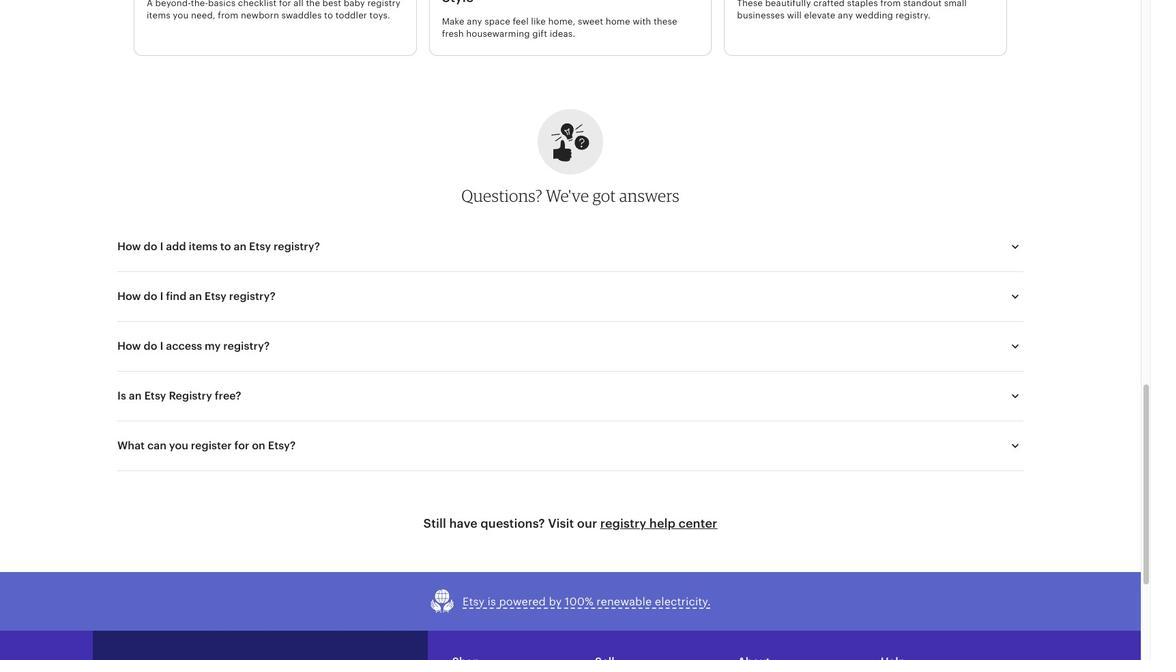 Task type: vqa. For each thing, say whether or not it's contained in the screenshot.
seller
no



Task type: describe. For each thing, give the bounding box(es) containing it.
newborn
[[241, 10, 279, 21]]

i for access
[[160, 340, 164, 353]]

what can you register for on etsy?
[[117, 440, 296, 453]]

add
[[166, 240, 186, 253]]

you inside dropdown button
[[169, 440, 188, 453]]

to inside a beyond-the-basics checklist for all the best baby registry items you need, from newborn swaddles to toddler toys.
[[324, 10, 333, 21]]

registry? inside dropdown button
[[229, 290, 276, 303]]

elevate
[[805, 10, 836, 21]]

items inside a beyond-the-basics checklist for all the best baby registry items you need, from newborn swaddles to toddler toys.
[[147, 10, 171, 21]]

basics
[[208, 0, 236, 8]]

still have questions? visit our registry help center
[[424, 517, 718, 531]]

standout
[[904, 0, 942, 8]]

how do i find an etsy registry?
[[117, 290, 276, 303]]

make any space feel like home, sweet home with these fresh housewarming gift ideas.
[[442, 16, 678, 39]]

the-
[[191, 0, 208, 8]]

ideas.
[[550, 28, 576, 39]]

fresh
[[442, 28, 464, 39]]

like
[[531, 16, 546, 26]]

do for find
[[144, 290, 157, 303]]

toys.
[[370, 10, 391, 21]]

center
[[679, 517, 718, 531]]

from inside a beyond-the-basics checklist for all the best baby registry items you need, from newborn swaddles to toddler toys.
[[218, 10, 239, 21]]

beautifully
[[766, 0, 812, 8]]

checklist
[[238, 0, 277, 8]]

etsy inside dropdown button
[[249, 240, 271, 253]]

businesses
[[738, 10, 785, 21]]

on
[[252, 440, 266, 453]]

how for how do i find an etsy registry?
[[117, 290, 141, 303]]

is
[[488, 596, 496, 609]]

how do i find an etsy registry? button
[[105, 281, 1037, 313]]

we've
[[546, 186, 590, 206]]

what
[[117, 440, 145, 453]]

help
[[650, 517, 676, 531]]

my
[[205, 340, 221, 353]]

home
[[606, 16, 631, 26]]

sweet
[[578, 16, 604, 26]]

1 horizontal spatial an
[[189, 290, 202, 303]]

powered
[[499, 596, 546, 609]]

is
[[117, 390, 126, 403]]

you inside a beyond-the-basics checklist for all the best baby registry items you need, from newborn swaddles to toddler toys.
[[173, 10, 189, 21]]

a
[[147, 0, 153, 8]]

a beyond-the-basics checklist for all the best baby registry items you need, from newborn swaddles to toddler toys.
[[147, 0, 401, 21]]

can
[[147, 440, 167, 453]]

what can you register for on etsy? button
[[105, 430, 1037, 463]]

registry? inside 'dropdown button'
[[223, 340, 270, 353]]

housewarming
[[467, 28, 530, 39]]

register
[[191, 440, 232, 453]]

need,
[[191, 10, 216, 21]]

swaddles
[[282, 10, 322, 21]]

questions?
[[462, 186, 543, 206]]

all
[[294, 0, 304, 8]]

any inside "these beautifully crafted staples from standout small businesses will elevate any wedding registry."
[[839, 10, 854, 21]]

how do i access my registry?
[[117, 340, 270, 353]]

do for add
[[144, 240, 157, 253]]

toddler
[[336, 10, 367, 21]]

for inside a beyond-the-basics checklist for all the best baby registry items you need, from newborn swaddles to toddler toys.
[[279, 0, 291, 8]]

is an etsy registry free? button
[[105, 380, 1037, 413]]

for inside dropdown button
[[235, 440, 250, 453]]

1 vertical spatial registry
[[601, 517, 647, 531]]

etsy?
[[268, 440, 296, 453]]

feel
[[513, 16, 529, 26]]

make
[[442, 16, 465, 26]]

by
[[549, 596, 562, 609]]



Task type: locate. For each thing, give the bounding box(es) containing it.
0 vertical spatial i
[[160, 240, 164, 253]]

registry help center link
[[601, 517, 718, 531]]

do left add
[[144, 240, 157, 253]]

1 vertical spatial to
[[220, 240, 231, 253]]

3 i from the top
[[160, 340, 164, 353]]

an right add
[[234, 240, 247, 253]]

0 vertical spatial for
[[279, 0, 291, 8]]

do left access
[[144, 340, 157, 353]]

1 vertical spatial an
[[189, 290, 202, 303]]

i inside dropdown button
[[160, 240, 164, 253]]

to
[[324, 10, 333, 21], [220, 240, 231, 253]]

0 horizontal spatial from
[[218, 10, 239, 21]]

do
[[144, 240, 157, 253], [144, 290, 157, 303], [144, 340, 157, 353]]

gift
[[533, 28, 548, 39]]

0 horizontal spatial for
[[235, 440, 250, 453]]

do inside dropdown button
[[144, 290, 157, 303]]

do for access
[[144, 340, 157, 353]]

will
[[788, 10, 802, 21]]

0 vertical spatial registry?
[[274, 240, 320, 253]]

registry.
[[896, 10, 931, 21]]

how for how do i access my registry?
[[117, 340, 141, 353]]

registry up toys.
[[368, 0, 401, 8]]

0 horizontal spatial an
[[129, 390, 142, 403]]

how left find
[[117, 290, 141, 303]]

1 i from the top
[[160, 240, 164, 253]]

1 horizontal spatial from
[[881, 0, 902, 8]]

registry
[[368, 0, 401, 8], [601, 517, 647, 531]]

an right find
[[189, 290, 202, 303]]

any right make
[[467, 16, 483, 26]]

registry right 'our'
[[601, 517, 647, 531]]

registry inside a beyond-the-basics checklist for all the best baby registry items you need, from newborn swaddles to toddler toys.
[[368, 0, 401, 8]]

beyond-
[[155, 0, 191, 8]]

how left add
[[117, 240, 141, 253]]

for left on on the left bottom of page
[[235, 440, 250, 453]]

for
[[279, 0, 291, 8], [235, 440, 250, 453]]

got
[[593, 186, 616, 206]]

1 horizontal spatial items
[[189, 240, 218, 253]]

how inside dropdown button
[[117, 290, 141, 303]]

questions? we've got answers
[[462, 186, 680, 206]]

any
[[839, 10, 854, 21], [467, 16, 483, 26]]

1 vertical spatial items
[[189, 240, 218, 253]]

these
[[654, 16, 678, 26]]

for left all
[[279, 0, 291, 8]]

from
[[881, 0, 902, 8], [218, 10, 239, 21]]

etsy
[[249, 240, 271, 253], [205, 290, 227, 303], [144, 390, 166, 403], [463, 596, 485, 609]]

to down best
[[324, 10, 333, 21]]

registry? inside dropdown button
[[274, 240, 320, 253]]

wedding
[[856, 10, 894, 21]]

0 vertical spatial do
[[144, 240, 157, 253]]

items right add
[[189, 240, 218, 253]]

1 horizontal spatial registry
[[601, 517, 647, 531]]

access
[[166, 340, 202, 353]]

you down beyond-
[[173, 10, 189, 21]]

etsy inside button
[[463, 596, 485, 609]]

1 vertical spatial from
[[218, 10, 239, 21]]

any inside make any space feel like home, sweet home with these fresh housewarming gift ideas.
[[467, 16, 483, 26]]

etsy is powered by 100% renewable electricity. button
[[430, 590, 711, 615]]

free?
[[215, 390, 241, 403]]

you right can
[[169, 440, 188, 453]]

i for add
[[160, 240, 164, 253]]

the
[[306, 0, 320, 8]]

0 vertical spatial from
[[881, 0, 902, 8]]

i left access
[[160, 340, 164, 353]]

space
[[485, 16, 511, 26]]

electricity.
[[655, 596, 711, 609]]

3 how from the top
[[117, 340, 141, 353]]

2 horizontal spatial an
[[234, 240, 247, 253]]

1 vertical spatial do
[[144, 290, 157, 303]]

do inside dropdown button
[[144, 240, 157, 253]]

is an etsy registry free?
[[117, 390, 241, 403]]

find
[[166, 290, 187, 303]]

how do i add items to an etsy registry?
[[117, 240, 320, 253]]

do left find
[[144, 290, 157, 303]]

2 vertical spatial do
[[144, 340, 157, 353]]

items
[[147, 10, 171, 21], [189, 240, 218, 253]]

registry?
[[274, 240, 320, 253], [229, 290, 276, 303], [223, 340, 270, 353]]

0 horizontal spatial registry
[[368, 0, 401, 8]]

to right add
[[220, 240, 231, 253]]

our
[[578, 517, 598, 531]]

1 vertical spatial registry?
[[229, 290, 276, 303]]

answers
[[620, 186, 680, 206]]

0 vertical spatial registry
[[368, 0, 401, 8]]

1 vertical spatial for
[[235, 440, 250, 453]]

home,
[[549, 16, 576, 26]]

2 how from the top
[[117, 290, 141, 303]]

how inside dropdown button
[[117, 240, 141, 253]]

items inside dropdown button
[[189, 240, 218, 253]]

0 vertical spatial how
[[117, 240, 141, 253]]

these
[[738, 0, 763, 8]]

do inside 'dropdown button'
[[144, 340, 157, 353]]

0 vertical spatial an
[[234, 240, 247, 253]]

2 vertical spatial how
[[117, 340, 141, 353]]

2 vertical spatial registry?
[[223, 340, 270, 353]]

2 vertical spatial an
[[129, 390, 142, 403]]

0 vertical spatial to
[[324, 10, 333, 21]]

1 horizontal spatial to
[[324, 10, 333, 21]]

registry
[[169, 390, 212, 403]]

how do i access my registry? button
[[105, 330, 1037, 363]]

visit
[[548, 517, 575, 531]]

1 vertical spatial how
[[117, 290, 141, 303]]

any down 'crafted'
[[839, 10, 854, 21]]

how
[[117, 240, 141, 253], [117, 290, 141, 303], [117, 340, 141, 353]]

how do i add items to an etsy registry? button
[[105, 231, 1037, 263]]

i left add
[[160, 240, 164, 253]]

100%
[[565, 596, 594, 609]]

crafted
[[814, 0, 845, 8]]

i
[[160, 240, 164, 253], [160, 290, 164, 303], [160, 340, 164, 353]]

a beyond-the-basics checklist for all the best baby registry items you need, from newborn swaddles to toddler toys. link
[[135, 0, 416, 34]]

how for how do i add items to an etsy registry?
[[117, 240, 141, 253]]

best
[[323, 0, 342, 8]]

still
[[424, 517, 447, 531]]

have
[[450, 517, 478, 531]]

you
[[173, 10, 189, 21], [169, 440, 188, 453]]

i inside dropdown button
[[160, 290, 164, 303]]

baby
[[344, 0, 365, 8]]

1 do from the top
[[144, 240, 157, 253]]

0 horizontal spatial items
[[147, 10, 171, 21]]

2 do from the top
[[144, 290, 157, 303]]

1 vertical spatial i
[[160, 290, 164, 303]]

how inside 'dropdown button'
[[117, 340, 141, 353]]

i for find
[[160, 290, 164, 303]]

1 horizontal spatial any
[[839, 10, 854, 21]]

3 do from the top
[[144, 340, 157, 353]]

i inside 'dropdown button'
[[160, 340, 164, 353]]

2 vertical spatial i
[[160, 340, 164, 353]]

1 vertical spatial you
[[169, 440, 188, 453]]

an right is
[[129, 390, 142, 403]]

questions?
[[481, 517, 545, 531]]

an
[[234, 240, 247, 253], [189, 290, 202, 303], [129, 390, 142, 403]]

from up wedding
[[881, 0, 902, 8]]

staples
[[848, 0, 879, 8]]

0 horizontal spatial to
[[220, 240, 231, 253]]

with
[[633, 16, 652, 26]]

from down basics
[[218, 10, 239, 21]]

an inside dropdown button
[[234, 240, 247, 253]]

0 vertical spatial items
[[147, 10, 171, 21]]

how up is
[[117, 340, 141, 353]]

etsy is powered by 100% renewable electricity.
[[463, 596, 711, 609]]

items down a
[[147, 10, 171, 21]]

0 vertical spatial you
[[173, 10, 189, 21]]

from inside "these beautifully crafted staples from standout small businesses will elevate any wedding registry."
[[881, 0, 902, 8]]

these beautifully crafted staples from standout small businesses will elevate any wedding registry. link
[[725, 0, 1007, 34]]

2 i from the top
[[160, 290, 164, 303]]

to inside how do i add items to an etsy registry? dropdown button
[[220, 240, 231, 253]]

these beautifully crafted staples from standout small businesses will elevate any wedding registry.
[[738, 0, 967, 21]]

make any space feel like home, sweet home with these fresh housewarming gift ideas. link
[[430, 0, 712, 52]]

small
[[945, 0, 967, 8]]

0 horizontal spatial any
[[467, 16, 483, 26]]

1 horizontal spatial for
[[279, 0, 291, 8]]

1 how from the top
[[117, 240, 141, 253]]

i left find
[[160, 290, 164, 303]]

renewable
[[597, 596, 652, 609]]



